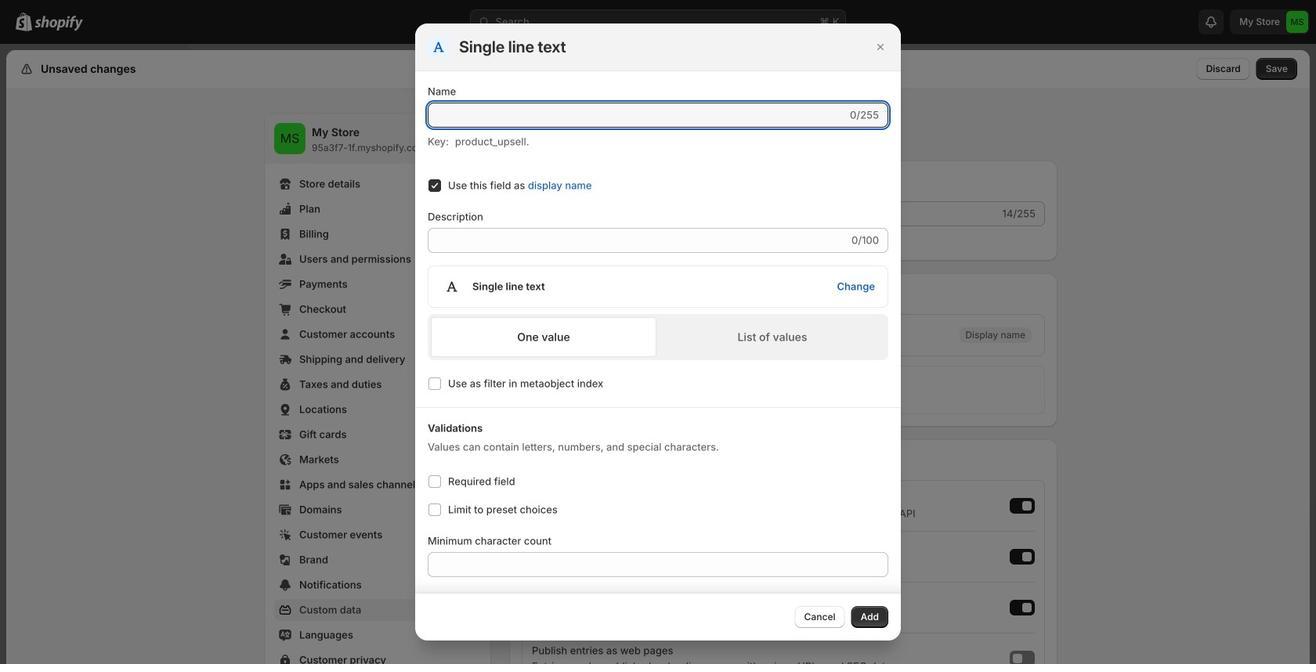 Task type: vqa. For each thing, say whether or not it's contained in the screenshot.
toggle publishing entries as web pages icon on the bottom
yes



Task type: locate. For each thing, give the bounding box(es) containing it.
shop settings menu element
[[265, 114, 491, 664]]

dialog
[[0, 24, 1316, 664]]

settings dialog
[[6, 50, 1310, 664]]

None text field
[[428, 103, 847, 128], [428, 228, 849, 253], [428, 552, 889, 577], [428, 103, 847, 128], [428, 228, 849, 253], [428, 552, 889, 577]]

shopify image
[[34, 15, 83, 31]]

toggle publishing entries as web pages image
[[1013, 654, 1023, 664]]

my store image
[[274, 123, 306, 154]]



